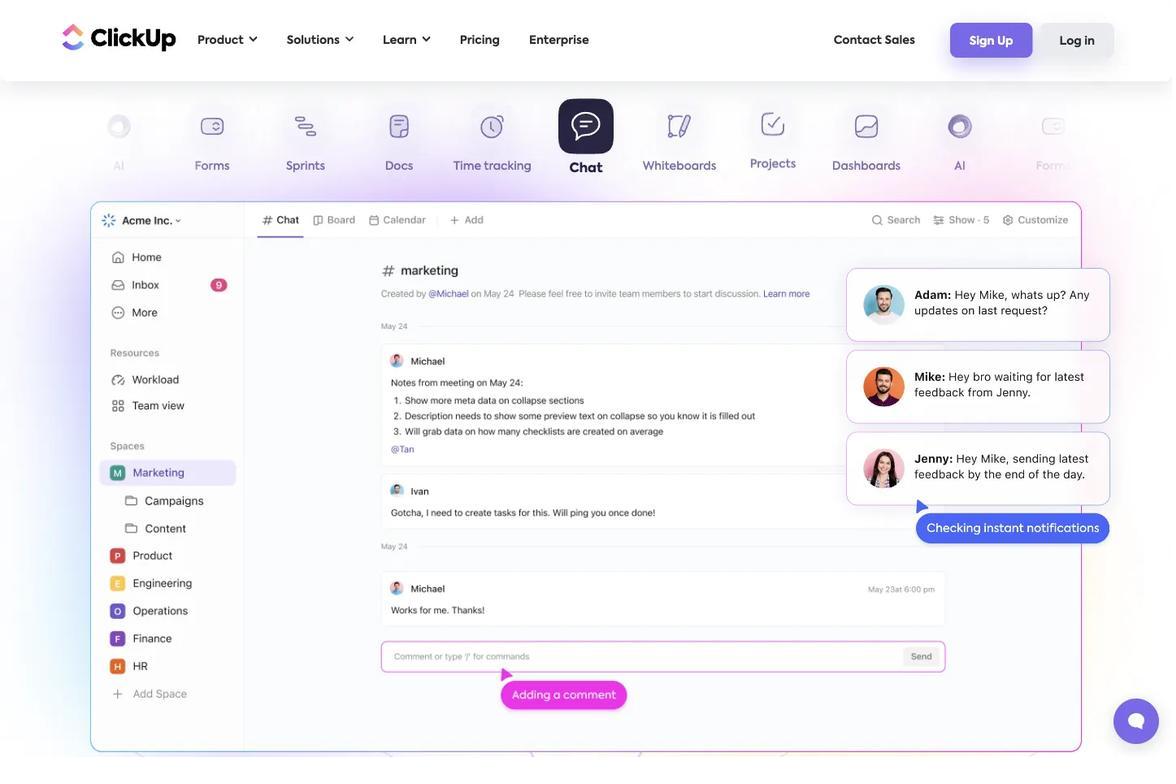 Task type: locate. For each thing, give the bounding box(es) containing it.
sign
[[970, 36, 995, 47]]

2 ai from the left
[[955, 161, 966, 172]]

chat image
[[90, 201, 1082, 753], [826, 250, 1131, 551]]

1 horizontal spatial sprints button
[[1100, 104, 1172, 179]]

dashboards
[[832, 161, 901, 172]]

0 horizontal spatial ai
[[113, 161, 124, 172]]

enterprise
[[529, 35, 589, 46]]

0 horizontal spatial sprints
[[286, 161, 325, 172]]

1 ai from the left
[[113, 161, 124, 172]]

sprints
[[286, 161, 325, 172], [1128, 161, 1167, 172]]

docs
[[385, 161, 413, 172]]

sprints button
[[259, 104, 352, 179], [1100, 104, 1172, 179]]

up
[[998, 36, 1013, 47]]

ai button
[[72, 104, 165, 179], [913, 104, 1007, 179]]

docs button
[[352, 104, 446, 179]]

1 sprints from the left
[[286, 161, 325, 172]]

projects button
[[726, 103, 820, 179]]

sign up
[[970, 36, 1013, 47]]

log in link
[[1040, 23, 1115, 58]]

1 horizontal spatial ai button
[[913, 104, 1007, 179]]

product button
[[189, 24, 266, 57]]

product
[[198, 35, 244, 46]]

0 horizontal spatial sprints button
[[259, 104, 352, 179]]

1 horizontal spatial forms button
[[1007, 104, 1100, 179]]

0 horizontal spatial forms
[[195, 161, 230, 172]]

1 forms from the left
[[195, 161, 230, 172]]

chat
[[569, 162, 603, 175]]

clickup image
[[58, 22, 176, 53]]

sales
[[885, 35, 915, 46]]

forms button
[[165, 104, 259, 179], [1007, 104, 1100, 179]]

log
[[1060, 36, 1082, 47]]

forms
[[195, 161, 230, 172], [1036, 161, 1071, 172]]

whiteboards
[[643, 161, 716, 172]]

contact
[[834, 35, 882, 46]]

ai
[[113, 161, 124, 172], [955, 161, 966, 172]]

0 horizontal spatial ai button
[[72, 104, 165, 179]]

1 horizontal spatial forms
[[1036, 161, 1071, 172]]

contact sales
[[834, 35, 915, 46]]

1 horizontal spatial sprints
[[1128, 161, 1167, 172]]

1 horizontal spatial ai
[[955, 161, 966, 172]]

0 horizontal spatial forms button
[[165, 104, 259, 179]]



Task type: vqa. For each thing, say whether or not it's contained in the screenshot.
chat button
yes



Task type: describe. For each thing, give the bounding box(es) containing it.
chat button
[[539, 98, 633, 179]]

sign up button
[[950, 23, 1033, 58]]

projects
[[750, 160, 796, 172]]

time tracking button
[[446, 104, 539, 179]]

learn button
[[375, 24, 439, 57]]

1 sprints button from the left
[[259, 104, 352, 179]]

pricing link
[[452, 24, 508, 57]]

dashboards button
[[820, 104, 913, 179]]

1 forms button from the left
[[165, 104, 259, 179]]

pricing
[[460, 35, 500, 46]]

whiteboards button
[[633, 104, 726, 179]]

2 forms from the left
[[1036, 161, 1071, 172]]

in
[[1085, 36, 1095, 47]]

time
[[454, 161, 481, 172]]

log in
[[1060, 36, 1095, 47]]

tracking
[[484, 161, 532, 172]]

2 ai button from the left
[[913, 104, 1007, 179]]

2 forms button from the left
[[1007, 104, 1100, 179]]

enterprise link
[[521, 24, 597, 57]]

1 ai button from the left
[[72, 104, 165, 179]]

learn
[[383, 35, 417, 46]]

2 sprints button from the left
[[1100, 104, 1172, 179]]

time tracking
[[454, 161, 532, 172]]

2 sprints from the left
[[1128, 161, 1167, 172]]

solutions button
[[279, 24, 362, 57]]

contact sales link
[[826, 24, 923, 57]]

solutions
[[287, 35, 340, 46]]



